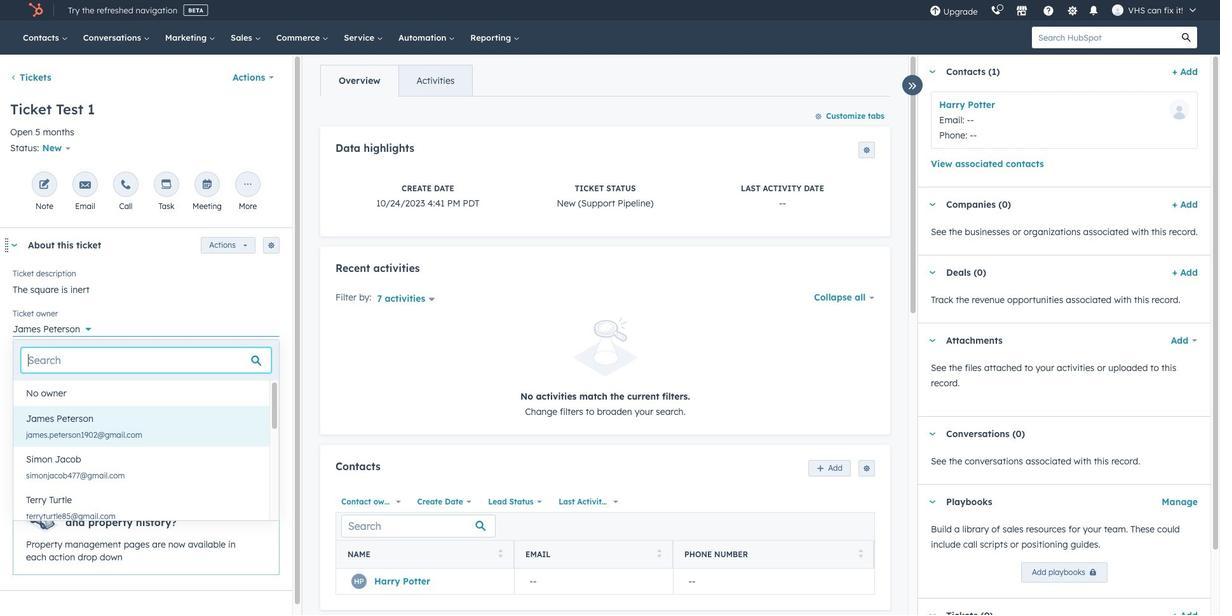 Task type: vqa. For each thing, say whether or not it's contained in the screenshot.
the middle Press to sort. element
yes



Task type: locate. For each thing, give the bounding box(es) containing it.
press to sort. image
[[657, 549, 662, 558], [858, 549, 863, 558]]

1 caret image from the top
[[929, 70, 936, 73]]

0 horizontal spatial press to sort. image
[[657, 549, 662, 558]]

1 press to sort. image from the left
[[657, 549, 662, 558]]

press to sort. image
[[498, 549, 503, 558]]

Search search field
[[21, 348, 271, 373]]

navigation
[[320, 65, 473, 97]]

list box
[[13, 381, 279, 528]]

jer mill image
[[1112, 4, 1124, 16]]

alert
[[336, 318, 875, 419]]

0 horizontal spatial press to sort. element
[[498, 549, 503, 560]]

press to sort. element
[[498, 549, 503, 560], [657, 549, 662, 560], [858, 549, 863, 560]]

1 horizontal spatial press to sort. element
[[657, 549, 662, 560]]

4 caret image from the top
[[929, 501, 936, 504]]

2 vertical spatial caret image
[[929, 271, 936, 274]]

schedule a meeting image
[[202, 179, 213, 192]]

Search search field
[[341, 515, 496, 538]]

2 horizontal spatial press to sort. element
[[858, 549, 863, 560]]

-- text field
[[13, 387, 280, 407]]

2 caret image from the top
[[929, 339, 936, 342]]

caret image
[[929, 203, 936, 206], [10, 244, 18, 247], [929, 271, 936, 274]]

marketplaces image
[[1016, 6, 1028, 17]]

caret image
[[929, 70, 936, 73], [929, 339, 936, 342], [929, 433, 936, 436], [929, 501, 936, 504]]

menu
[[923, 0, 1205, 20]]

None text field
[[13, 277, 280, 302]]

1 horizontal spatial press to sort. image
[[858, 549, 863, 558]]

3 press to sort. element from the left
[[858, 549, 863, 560]]



Task type: describe. For each thing, give the bounding box(es) containing it.
2 press to sort. image from the left
[[858, 549, 863, 558]]

more activities, menu pop up image
[[242, 179, 254, 192]]

1 press to sort. element from the left
[[498, 549, 503, 560]]

Search HubSpot search field
[[1032, 27, 1176, 48]]

2 press to sort. element from the left
[[657, 549, 662, 560]]

0 vertical spatial caret image
[[929, 203, 936, 206]]

1 vertical spatial caret image
[[10, 244, 18, 247]]

manage card settings image
[[268, 242, 275, 250]]

MM/DD/YYYY text field
[[13, 352, 280, 372]]

create a task image
[[161, 179, 172, 192]]

create a note image
[[39, 179, 50, 192]]

3 caret image from the top
[[929, 433, 936, 436]]

create an email image
[[79, 179, 91, 192]]

make a phone call image
[[120, 179, 132, 192]]



